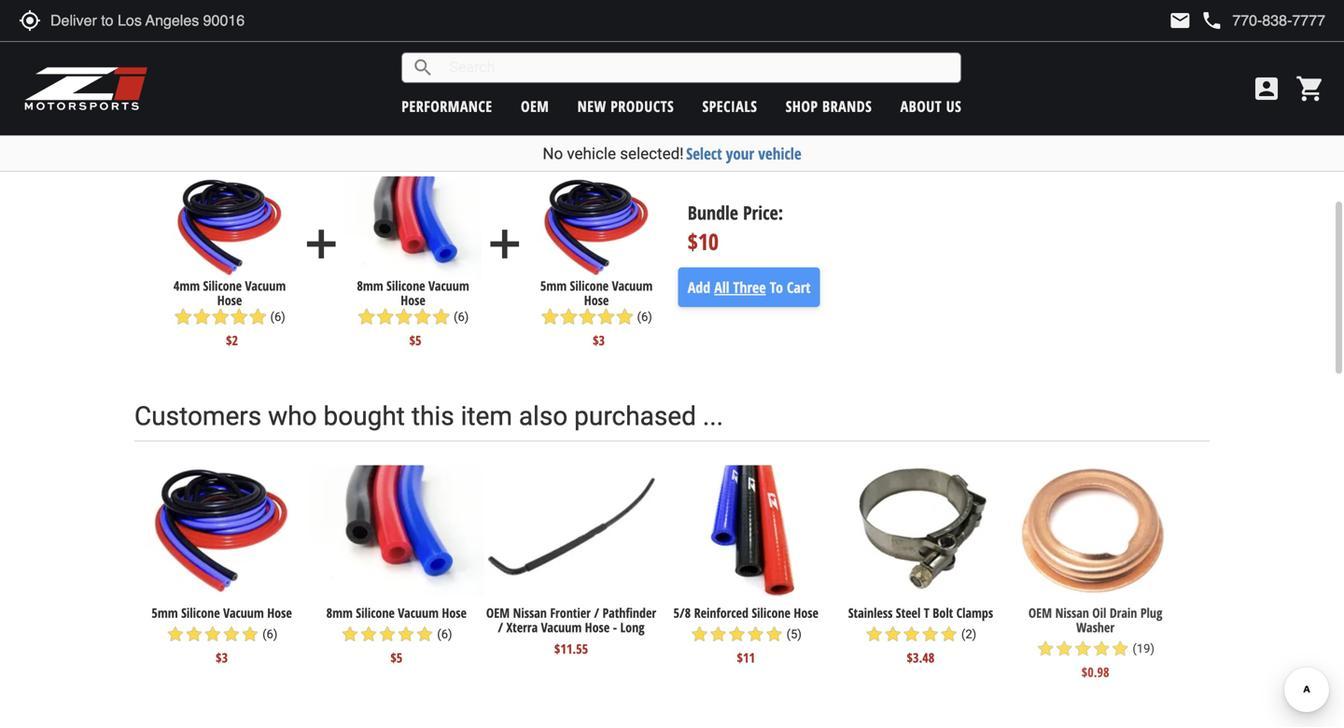 Task type: describe. For each thing, give the bounding box(es) containing it.
oem for oem nissan oil drain plug washer star star star star star (19) $0.98
[[1028, 604, 1052, 622]]

bought
[[262, 76, 345, 107]]

pathfinder
[[602, 604, 656, 622]]

frequently
[[134, 76, 256, 107]]

plug
[[1140, 604, 1162, 622]]

who
[[268, 401, 317, 432]]

cart
[[787, 277, 811, 297]]

steel
[[896, 604, 921, 622]]

$3.48
[[907, 649, 935, 666]]

(2)
[[961, 627, 976, 641]]

washer
[[1076, 618, 1115, 636]]

4mm
[[173, 277, 200, 295]]

no vehicle selected! select your vehicle
[[543, 143, 801, 164]]

add all three to cart
[[688, 277, 811, 297]]

bundle
[[688, 200, 738, 225]]

new products
[[577, 96, 674, 116]]

1 vertical spatial about
[[900, 96, 942, 116]]

about us link
[[900, 96, 962, 116]]

0 horizontal spatial $5
[[390, 649, 403, 666]]

vacuum inside 4mm silicone vacuum hose star star star star star (6) $2
[[245, 277, 286, 295]]

silicone inside 4mm silicone vacuum hose star star star star star (6) $2
[[203, 277, 242, 295]]

$11.55
[[554, 640, 588, 657]]

account_box
[[1252, 74, 1282, 104]]

0 vertical spatial $5
[[409, 331, 421, 349]]

bought
[[323, 401, 405, 432]]

nissan for star
[[1055, 604, 1089, 622]]

mail link
[[1169, 9, 1191, 32]]

nissan for vacuum
[[513, 604, 547, 622]]

0 horizontal spatial 8mm
[[326, 604, 353, 622]]

shop brands
[[786, 96, 872, 116]]

shop brands link
[[786, 96, 872, 116]]

1 vertical spatial 8mm silicone vacuum hose star star star star star (6) $5
[[326, 604, 467, 666]]

select your vehicle link
[[686, 143, 801, 164]]

products
[[611, 96, 674, 116]]

performance
[[402, 96, 492, 116]]

5/8 reinforced silicone hose star star star star star (5) $11
[[673, 604, 819, 666]]

1 horizontal spatial $3
[[593, 331, 605, 349]]

shopping_cart
[[1296, 74, 1325, 104]]

oem link
[[521, 96, 549, 116]]

1 horizontal spatial 5mm silicone vacuum hose star star star star star (6) $3
[[540, 277, 653, 349]]

1 horizontal spatial /
[[594, 604, 599, 622]]

t
[[924, 604, 930, 622]]

stainless steel t bolt clamps star star star star star (2) $3.48
[[848, 604, 993, 666]]

all
[[714, 277, 729, 297]]

$11
[[737, 649, 755, 666]]

this
[[1224, 2, 1244, 19]]

Search search field
[[434, 53, 961, 82]]

stainless
[[848, 604, 893, 622]]

ask
[[1109, 2, 1127, 19]]

hose inside the oem nissan frontier / pathfinder / xterra vacuum hose - long $11.55
[[585, 618, 610, 636]]

product
[[1247, 2, 1287, 19]]

no
[[543, 144, 563, 163]]

this
[[411, 401, 454, 432]]

$10
[[688, 226, 719, 257]]

1 vertical spatial $3
[[216, 649, 228, 666]]

phone
[[1201, 9, 1223, 32]]

three
[[733, 277, 766, 297]]

ask a question about this product
[[1109, 2, 1287, 19]]

purchased
[[574, 401, 696, 432]]

search
[[412, 56, 434, 79]]

phone link
[[1201, 9, 1325, 32]]

select
[[686, 143, 722, 164]]

specials
[[702, 96, 757, 116]]

new
[[577, 96, 606, 116]]

0 vertical spatial 8mm
[[357, 277, 383, 295]]

bolt
[[933, 604, 953, 622]]

oem nissan frontier / pathfinder / xterra vacuum hose - long $11.55
[[486, 604, 656, 657]]

oem for oem nissan frontier / pathfinder / xterra vacuum hose - long $11.55
[[486, 604, 510, 622]]

selected!
[[620, 144, 684, 163]]

frontier
[[550, 604, 591, 622]]

mail
[[1169, 9, 1191, 32]]

-
[[613, 618, 617, 636]]



Task type: locate. For each thing, give the bounding box(es) containing it.
1 horizontal spatial about
[[1190, 2, 1221, 19]]

0 vertical spatial 8mm silicone vacuum hose star star star star star (6) $5
[[357, 277, 469, 349]]

shopping_cart link
[[1291, 74, 1325, 104]]

$2
[[226, 331, 238, 349]]

oem left the frontier
[[486, 604, 510, 622]]

4mm silicone vacuum hose star star star star star (6) $2
[[173, 277, 286, 349]]

vehicle right no
[[567, 144, 616, 163]]

vehicle
[[758, 143, 801, 164], [567, 144, 616, 163]]

1 horizontal spatial vehicle
[[758, 143, 801, 164]]

0 horizontal spatial 5mm silicone vacuum hose star star star star star (6) $3
[[152, 604, 292, 666]]

(5)
[[787, 627, 802, 641]]

drain
[[1110, 604, 1137, 622]]

0 horizontal spatial about
[[900, 96, 942, 116]]

1 nissan from the left
[[513, 604, 547, 622]]

my_location
[[19, 9, 41, 32]]

ask a question about this product link
[[1052, 0, 1317, 27]]

about us
[[900, 96, 962, 116]]

/ left - in the left of the page
[[594, 604, 599, 622]]

nissan
[[513, 604, 547, 622], [1055, 604, 1089, 622]]

brands
[[822, 96, 872, 116]]

oil
[[1092, 604, 1106, 622]]

nissan inside oem nissan oil drain plug washer star star star star star (19) $0.98
[[1055, 604, 1089, 622]]

oem
[[521, 96, 549, 116], [486, 604, 510, 622], [1028, 604, 1052, 622]]

1 vertical spatial $5
[[390, 649, 403, 666]]

question
[[1141, 2, 1187, 19]]

clamps
[[956, 604, 993, 622]]

frequently bought together
[[134, 76, 455, 107]]

(6) inside 4mm silicone vacuum hose star star star star star (6) $2
[[270, 310, 285, 324]]

add
[[298, 221, 345, 267], [481, 221, 528, 267]]

nissan left oil in the right bottom of the page
[[1055, 604, 1089, 622]]

mail phone
[[1169, 9, 1223, 32]]

vacuum
[[245, 277, 286, 295], [428, 277, 469, 295], [612, 277, 653, 295], [223, 604, 264, 622], [398, 604, 439, 622], [541, 618, 582, 636]]

1 horizontal spatial 5mm
[[540, 277, 567, 295]]

5/8
[[673, 604, 691, 622]]

bundle price: $10
[[688, 200, 783, 257]]

2 add from the left
[[481, 221, 528, 267]]

1 add from the left
[[298, 221, 345, 267]]

hose
[[217, 291, 242, 309], [401, 291, 425, 309], [584, 291, 609, 309], [267, 604, 292, 622], [442, 604, 467, 622], [794, 604, 819, 622], [585, 618, 610, 636]]

5mm
[[540, 277, 567, 295], [152, 604, 178, 622]]

0 horizontal spatial 5mm
[[152, 604, 178, 622]]

silicone
[[203, 277, 242, 295], [386, 277, 425, 295], [570, 277, 609, 295], [181, 604, 220, 622], [356, 604, 395, 622], [752, 604, 791, 622]]

your
[[726, 143, 754, 164]]

oem inside oem nissan oil drain plug washer star star star star star (19) $0.98
[[1028, 604, 1052, 622]]

performance link
[[402, 96, 492, 116]]

item
[[461, 401, 512, 432]]

vehicle inside the no vehicle selected! select your vehicle
[[567, 144, 616, 163]]

0 horizontal spatial nissan
[[513, 604, 547, 622]]

$5
[[409, 331, 421, 349], [390, 649, 403, 666]]

1 vertical spatial 5mm
[[152, 604, 178, 622]]

nissan left the frontier
[[513, 604, 547, 622]]

nissan inside the oem nissan frontier / pathfinder / xterra vacuum hose - long $11.55
[[513, 604, 547, 622]]

vehicle right your
[[758, 143, 801, 164]]

/ left xterra
[[498, 618, 503, 636]]

oem up no
[[521, 96, 549, 116]]

shop
[[786, 96, 818, 116]]

a
[[1131, 2, 1137, 19]]

z1 motorsports logo image
[[23, 65, 149, 112]]

oem for oem
[[521, 96, 549, 116]]

$0.98
[[1082, 663, 1109, 681]]

0 horizontal spatial /
[[498, 618, 503, 636]]

0 vertical spatial about
[[1190, 2, 1221, 19]]

0 horizontal spatial add
[[298, 221, 345, 267]]

(19)
[[1133, 642, 1155, 656]]

5mm silicone vacuum hose star star star star star (6) $3
[[540, 277, 653, 349], [152, 604, 292, 666]]

1 horizontal spatial add
[[481, 221, 528, 267]]

price:
[[743, 200, 783, 225]]

2 horizontal spatial oem
[[1028, 604, 1052, 622]]

hose inside 5/8 reinforced silicone hose star star star star star (5) $11
[[794, 604, 819, 622]]

0 vertical spatial 5mm
[[540, 277, 567, 295]]

us
[[946, 96, 962, 116]]

$3
[[593, 331, 605, 349], [216, 649, 228, 666]]

silicone inside 5/8 reinforced silicone hose star star star star star (5) $11
[[752, 604, 791, 622]]

oem inside the oem nissan frontier / pathfinder / xterra vacuum hose - long $11.55
[[486, 604, 510, 622]]

8mm silicone vacuum hose star star star star star (6) $5
[[357, 277, 469, 349], [326, 604, 467, 666]]

8mm
[[357, 277, 383, 295], [326, 604, 353, 622]]

reinforced
[[694, 604, 749, 622]]

about
[[1190, 2, 1221, 19], [900, 96, 942, 116]]

customers who bought this item also purchased ...
[[134, 401, 723, 432]]

1 horizontal spatial oem
[[521, 96, 549, 116]]

xterra
[[506, 618, 538, 636]]

1 vertical spatial 8mm
[[326, 604, 353, 622]]

...
[[703, 401, 723, 432]]

long
[[620, 618, 645, 636]]

0 horizontal spatial oem
[[486, 604, 510, 622]]

1 horizontal spatial nissan
[[1055, 604, 1089, 622]]

new products link
[[577, 96, 674, 116]]

account_box link
[[1247, 74, 1286, 104]]

1 vertical spatial 5mm silicone vacuum hose star star star star star (6) $3
[[152, 604, 292, 666]]

2 nissan from the left
[[1055, 604, 1089, 622]]

oem nissan oil drain plug washer star star star star star (19) $0.98
[[1028, 604, 1162, 681]]

also
[[519, 401, 568, 432]]

together
[[351, 76, 455, 107]]

1 horizontal spatial 8mm
[[357, 277, 383, 295]]

vacuum inside the oem nissan frontier / pathfinder / xterra vacuum hose - long $11.55
[[541, 618, 582, 636]]

oem left the washer
[[1028, 604, 1052, 622]]

0 vertical spatial $3
[[593, 331, 605, 349]]

hose inside 4mm silicone vacuum hose star star star star star (6) $2
[[217, 291, 242, 309]]

customers
[[134, 401, 262, 432]]

to
[[770, 277, 783, 297]]

0 horizontal spatial vehicle
[[567, 144, 616, 163]]

0 horizontal spatial $3
[[216, 649, 228, 666]]

add
[[688, 277, 710, 297]]

0 vertical spatial 5mm silicone vacuum hose star star star star star (6) $3
[[540, 277, 653, 349]]

specials link
[[702, 96, 757, 116]]

1 horizontal spatial $5
[[409, 331, 421, 349]]



Task type: vqa. For each thing, say whether or not it's contained in the screenshot.
$10 on the top right of page
yes



